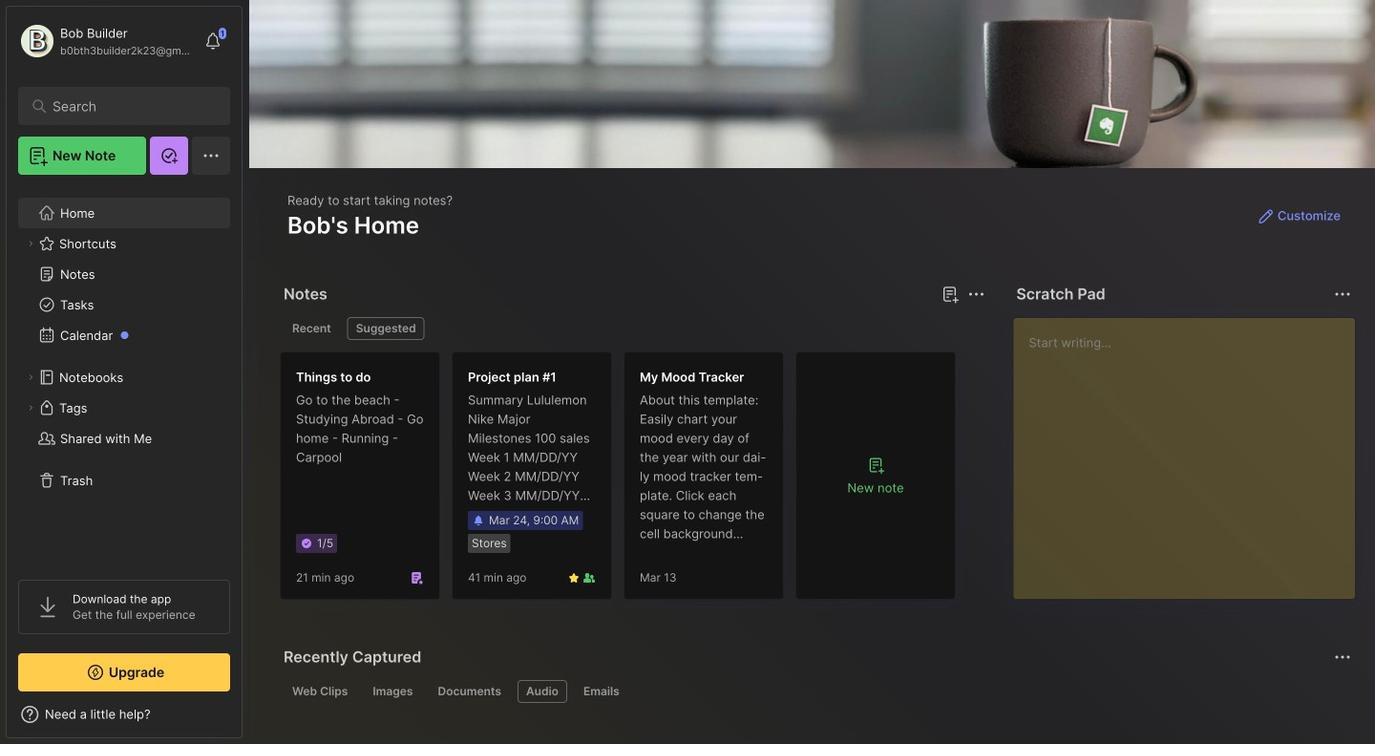 Task type: vqa. For each thing, say whether or not it's contained in the screenshot.
'tree' inside the "Main" element
yes



Task type: locate. For each thing, give the bounding box(es) containing it.
0 horizontal spatial more actions field
[[963, 281, 990, 308]]

tree
[[7, 186, 242, 563]]

tree inside main element
[[7, 186, 242, 563]]

tab
[[284, 317, 340, 340], [347, 317, 425, 340], [284, 680, 357, 703], [364, 680, 422, 703], [429, 680, 510, 703], [518, 680, 567, 703], [575, 680, 628, 703]]

expand tags image
[[25, 402, 36, 414]]

row group
[[280, 352, 968, 611]]

main element
[[0, 0, 248, 744]]

WHAT'S NEW field
[[7, 699, 242, 730]]

tab list
[[284, 317, 982, 340], [284, 680, 1349, 703]]

None search field
[[53, 95, 205, 117]]

1 horizontal spatial more actions field
[[1330, 281, 1356, 308]]

0 vertical spatial tab list
[[284, 317, 982, 340]]

1 vertical spatial tab list
[[284, 680, 1349, 703]]

More actions field
[[963, 281, 990, 308], [1330, 281, 1356, 308]]

2 tab list from the top
[[284, 680, 1349, 703]]

none search field inside main element
[[53, 95, 205, 117]]

more actions image
[[965, 283, 988, 306]]



Task type: describe. For each thing, give the bounding box(es) containing it.
expand notebooks image
[[25, 372, 36, 383]]

1 tab list from the top
[[284, 317, 982, 340]]

Start writing… text field
[[1029, 318, 1355, 584]]

2 more actions field from the left
[[1330, 281, 1356, 308]]

Account field
[[18, 22, 195, 60]]

1 more actions field from the left
[[963, 281, 990, 308]]

click to collapse image
[[241, 709, 256, 732]]

more actions image
[[1332, 283, 1355, 306]]

Search text field
[[53, 97, 205, 116]]



